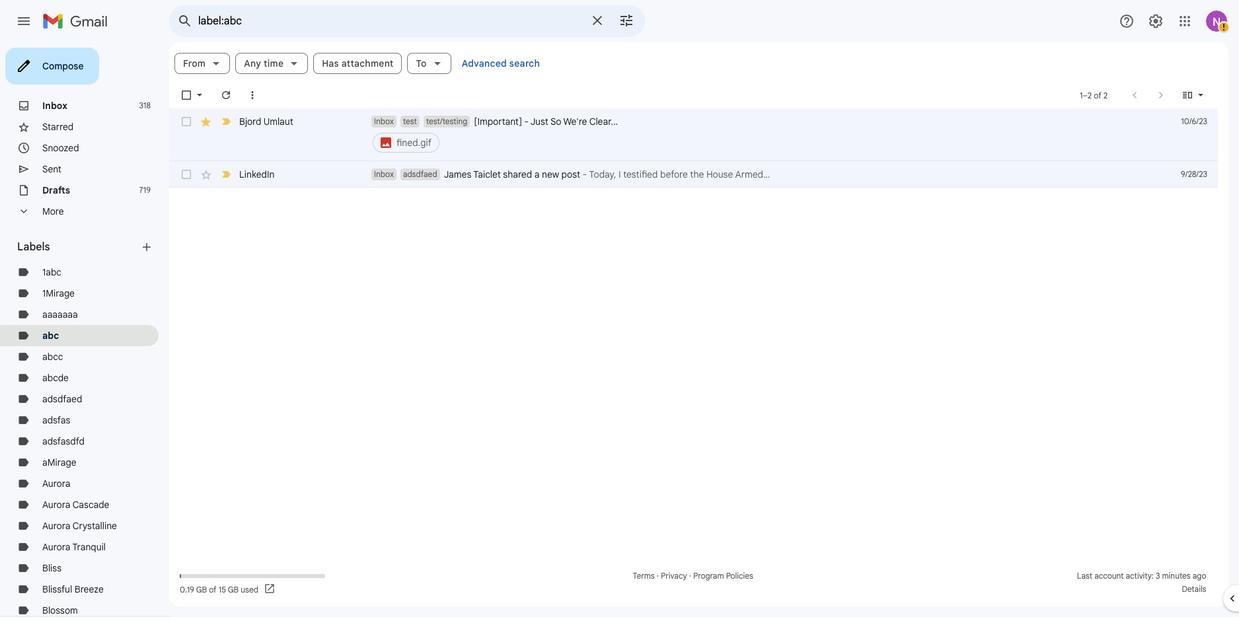 Task type: vqa. For each thing, say whether or not it's contained in the screenshot.
Crystalline
yes



Task type: describe. For each thing, give the bounding box(es) containing it.
terms · privacy · program policies
[[633, 571, 754, 581]]

aurora for aurora cascade
[[42, 499, 70, 511]]

318
[[139, 100, 151, 110]]

sent link
[[42, 163, 61, 175]]

refresh image
[[219, 89, 233, 102]]

amirage link
[[42, 457, 76, 469]]

has attachment button
[[314, 53, 402, 74]]

has attachment
[[322, 58, 394, 69]]

adsfasdfd
[[42, 436, 85, 448]]

search
[[510, 58, 540, 69]]

25 ͏ from the left
[[827, 169, 830, 180]]

69 ͏ from the left
[[931, 169, 934, 180]]

0.19
[[180, 585, 194, 595]]

78 ͏ from the left
[[953, 169, 955, 180]]

more
[[42, 206, 64, 217]]

24 ͏ from the left
[[825, 169, 827, 180]]

any time button
[[235, 53, 308, 74]]

27 ͏ from the left
[[832, 169, 834, 180]]

70 ͏ from the left
[[934, 169, 936, 180]]

adsfas
[[42, 414, 70, 426]]

labels navigation
[[0, 42, 169, 617]]

1 vertical spatial -
[[583, 169, 587, 180]]

aurora cascade link
[[42, 499, 109, 511]]

advanced search button
[[457, 52, 545, 75]]

blissful
[[42, 584, 72, 596]]

1 2 from the left
[[1088, 90, 1092, 100]]

adsfasdfd link
[[42, 436, 85, 448]]

aurora for aurora crystalline
[[42, 520, 70, 532]]

79 ͏ from the left
[[955, 169, 958, 180]]

1 ͏ from the left
[[770, 169, 773, 180]]

the
[[690, 169, 704, 180]]

20 ͏ from the left
[[815, 169, 818, 180]]

privacy link
[[661, 571, 687, 581]]

15
[[219, 585, 226, 595]]

38 ͏ from the left
[[858, 169, 860, 180]]

9/28/23
[[1181, 169, 1208, 179]]

advanced search options image
[[613, 7, 640, 34]]

73 ͏ from the left
[[941, 169, 943, 180]]

1abc
[[42, 266, 62, 278]]

1
[[1080, 90, 1083, 100]]

fined.gif
[[397, 137, 432, 149]]

54 ͏ from the left
[[896, 169, 898, 180]]

60 ͏ from the left
[[910, 169, 913, 180]]

bjord umlaut
[[239, 116, 293, 128]]

13 ͏ from the left
[[799, 169, 801, 180]]

support image
[[1119, 13, 1135, 29]]

crystalline
[[73, 520, 117, 532]]

today,
[[589, 169, 616, 180]]

1mirage link
[[42, 288, 75, 299]]

advanced
[[462, 58, 507, 69]]

snoozed link
[[42, 142, 79, 154]]

cascade
[[73, 499, 109, 511]]

1 gb from the left
[[196, 585, 207, 595]]

post
[[562, 169, 580, 180]]

26 ͏ from the left
[[830, 169, 832, 180]]

Search mail text field
[[198, 15, 582, 28]]

abcde
[[42, 372, 69, 384]]

57 ͏ from the left
[[903, 169, 905, 180]]

3
[[1156, 571, 1160, 581]]

5 ͏ from the left
[[780, 169, 782, 180]]

terms
[[633, 571, 655, 581]]

from
[[183, 58, 206, 69]]

67 ͏ from the left
[[927, 169, 929, 180]]

[important]
[[474, 116, 522, 128]]

more email options image
[[246, 89, 259, 102]]

0 vertical spatial of
[[1094, 90, 1102, 100]]

37 ͏ from the left
[[856, 169, 858, 180]]

main menu image
[[16, 13, 32, 29]]

3 ͏ from the left
[[775, 169, 777, 180]]

10 ͏ from the left
[[792, 169, 794, 180]]

72 ͏ from the left
[[939, 169, 941, 180]]

51 ͏ from the left
[[889, 169, 891, 180]]

42 ͏ from the left
[[868, 169, 870, 180]]

test/testing
[[426, 116, 468, 126]]

to
[[416, 58, 427, 69]]

blissful breeze link
[[42, 584, 104, 596]]

program policies link
[[693, 571, 754, 581]]

armed…
[[735, 169, 770, 180]]

minutes
[[1163, 571, 1191, 581]]

abc
[[42, 330, 59, 342]]

aurora cascade
[[42, 499, 109, 511]]

abc link
[[42, 330, 59, 342]]

bliss link
[[42, 563, 61, 574]]

64 ͏ from the left
[[920, 169, 922, 180]]

47 ͏ from the left
[[879, 169, 882, 180]]

linkedin
[[239, 169, 275, 180]]

taiclet
[[474, 169, 501, 180]]

any time
[[244, 58, 284, 69]]

aurora for the aurora "link"
[[42, 478, 70, 490]]

0 horizontal spatial -
[[525, 116, 529, 128]]

labels
[[17, 241, 50, 254]]

james taiclet shared a new post - today, i testified before the house armed… ͏ ͏ ͏ ͏ ͏ ͏ ͏ ͏ ͏ ͏ ͏ ͏ ͏ ͏ ͏ ͏ ͏ ͏ ͏ ͏ ͏ ͏ ͏ ͏ ͏ ͏ ͏ ͏ ͏ ͏ ͏ ͏ ͏ ͏ ͏ ͏ ͏ ͏ ͏ ͏ ͏ ͏ ͏ ͏ ͏ ͏ ͏ ͏ ͏ ͏ ͏ ͏ ͏ ͏ ͏ ͏ ͏ ͏ ͏ ͏ ͏ ͏ ͏ ͏ ͏ ͏ ͏ ͏ ͏ ͏ ͏ ͏ ͏ ͏ ͏ ͏ ͏ ͏ ͏
[[444, 169, 958, 180]]

i
[[619, 169, 621, 180]]

23 ͏ from the left
[[822, 169, 825, 180]]

snoozed
[[42, 142, 79, 154]]

blissful breeze
[[42, 584, 104, 596]]

31 ͏ from the left
[[841, 169, 844, 180]]

76 ͏ from the left
[[948, 169, 950, 180]]

inbox inside labels navigation
[[42, 100, 67, 112]]

inbox for [important] - just so we're clear...
[[374, 116, 394, 126]]

inbox link
[[42, 100, 67, 112]]

66 ͏ from the left
[[924, 169, 927, 180]]

9 ͏ from the left
[[789, 169, 792, 180]]

starred link
[[42, 121, 74, 133]]

28 ͏ from the left
[[834, 169, 837, 180]]

17 ͏ from the left
[[808, 169, 811, 180]]

33 ͏ from the left
[[846, 169, 849, 180]]

privacy
[[661, 571, 687, 581]]

follow link to manage storage image
[[264, 583, 277, 596]]

clear...
[[589, 116, 618, 128]]

1 – 2 of 2
[[1080, 90, 1108, 100]]

just
[[531, 116, 549, 128]]

house
[[707, 169, 733, 180]]

abcde link
[[42, 372, 69, 384]]

cell inside row
[[372, 115, 1152, 155]]

to button
[[408, 53, 451, 74]]

2 ͏ from the left
[[773, 169, 775, 180]]



Task type: locate. For each thing, give the bounding box(es) containing it.
of left 15 at left
[[209, 585, 217, 595]]

amirage
[[42, 457, 76, 469]]

0 vertical spatial inbox
[[42, 100, 67, 112]]

account
[[1095, 571, 1124, 581]]

more button
[[0, 201, 159, 222]]

labels heading
[[17, 241, 140, 254]]

1 vertical spatial inbox
[[374, 116, 394, 126]]

36 ͏ from the left
[[853, 169, 856, 180]]

49 ͏ from the left
[[884, 169, 886, 180]]

aurora up the aurora tranquil
[[42, 520, 70, 532]]

21 ͏ from the left
[[818, 169, 820, 180]]

30 ͏ from the left
[[839, 169, 841, 180]]

row containing linkedin
[[169, 161, 1218, 188]]

adsdfaed inside row
[[403, 169, 437, 179]]

58 ͏ from the left
[[905, 169, 908, 180]]

1 horizontal spatial gb
[[228, 585, 239, 595]]

0 vertical spatial -
[[525, 116, 529, 128]]

of inside footer
[[209, 585, 217, 595]]

from button
[[175, 53, 230, 74]]

74 ͏ from the left
[[943, 169, 946, 180]]

umlaut
[[264, 116, 293, 128]]

blossom
[[42, 605, 78, 617]]

aurora for aurora tranquil
[[42, 541, 70, 553]]

aurora tranquil link
[[42, 541, 106, 553]]

drafts
[[42, 184, 70, 196]]

41 ͏ from the left
[[865, 169, 868, 180]]

used
[[241, 585, 258, 595]]

adsdfaed up adsfas 'link'
[[42, 393, 82, 405]]

search mail image
[[173, 9, 197, 33]]

1 row from the top
[[169, 108, 1218, 161]]

77 ͏ from the left
[[950, 169, 953, 180]]

aurora down amirage at the left of page
[[42, 478, 70, 490]]

aurora tranquil
[[42, 541, 106, 553]]

0 horizontal spatial ·
[[657, 571, 659, 581]]

aurora down the aurora "link"
[[42, 499, 70, 511]]

gmail image
[[42, 8, 114, 34]]

gb right 15 at left
[[228, 585, 239, 595]]

44 ͏ from the left
[[872, 169, 875, 180]]

1 horizontal spatial ·
[[689, 571, 691, 581]]

15 ͏ from the left
[[804, 169, 806, 180]]

50 ͏ from the left
[[886, 169, 889, 180]]

before
[[660, 169, 688, 180]]

james
[[444, 169, 472, 180]]

sent
[[42, 163, 61, 175]]

4 ͏ from the left
[[777, 169, 780, 180]]

· right terms
[[657, 571, 659, 581]]

cell
[[372, 115, 1152, 155]]

last
[[1077, 571, 1093, 581]]

29 ͏ from the left
[[837, 169, 839, 180]]

59 ͏ from the left
[[908, 169, 910, 180]]

adsdfaed inside labels navigation
[[42, 393, 82, 405]]

12 ͏ from the left
[[796, 169, 799, 180]]

14 ͏ from the left
[[801, 169, 804, 180]]

0 horizontal spatial adsdfaed
[[42, 393, 82, 405]]

22 ͏ from the left
[[820, 169, 823, 180]]

row containing bjord umlaut
[[169, 108, 1218, 161]]

3 aurora from the top
[[42, 520, 70, 532]]

2
[[1088, 90, 1092, 100], [1104, 90, 1108, 100]]

abcc
[[42, 351, 63, 363]]

testified
[[623, 169, 658, 180]]

inbox
[[42, 100, 67, 112], [374, 116, 394, 126], [374, 169, 394, 179]]

· right privacy
[[689, 571, 691, 581]]

- left just
[[525, 116, 529, 128]]

bjord
[[239, 116, 261, 128]]

1 horizontal spatial of
[[1094, 90, 1102, 100]]

1 vertical spatial of
[[209, 585, 217, 595]]

drafts link
[[42, 184, 70, 196]]

attachment
[[342, 58, 394, 69]]

cell containing [important] - just so we're clear...
[[372, 115, 1152, 155]]

71 ͏ from the left
[[936, 169, 939, 180]]

͏
[[770, 169, 773, 180], [773, 169, 775, 180], [775, 169, 777, 180], [777, 169, 780, 180], [780, 169, 782, 180], [782, 169, 785, 180], [785, 169, 787, 180], [787, 169, 789, 180], [789, 169, 792, 180], [792, 169, 794, 180], [794, 169, 796, 180], [796, 169, 799, 180], [799, 169, 801, 180], [801, 169, 804, 180], [804, 169, 806, 180], [806, 169, 808, 180], [808, 169, 811, 180], [811, 169, 813, 180], [813, 169, 815, 180], [815, 169, 818, 180], [818, 169, 820, 180], [820, 169, 823, 180], [822, 169, 825, 180], [825, 169, 827, 180], [827, 169, 830, 180], [830, 169, 832, 180], [832, 169, 834, 180], [834, 169, 837, 180], [837, 169, 839, 180], [839, 169, 841, 180], [841, 169, 844, 180], [844, 169, 846, 180], [846, 169, 849, 180], [849, 169, 851, 180], [851, 169, 853, 180], [853, 169, 856, 180], [856, 169, 858, 180], [858, 169, 860, 180], [860, 169, 863, 180], [863, 169, 865, 180], [865, 169, 868, 180], [868, 169, 870, 180], [870, 169, 872, 180], [872, 169, 875, 180], [875, 169, 877, 180], [877, 169, 879, 180], [879, 169, 882, 180], [882, 169, 884, 180], [884, 169, 886, 180], [886, 169, 889, 180], [889, 169, 891, 180], [891, 169, 894, 180], [894, 169, 896, 180], [896, 169, 898, 180], [898, 169, 901, 180], [901, 169, 903, 180], [903, 169, 905, 180], [905, 169, 908, 180], [908, 169, 910, 180], [910, 169, 913, 180], [913, 169, 915, 180], [915, 169, 917, 180], [917, 169, 920, 180], [920, 169, 922, 180], [922, 169, 924, 180], [924, 169, 927, 180], [927, 169, 929, 180], [929, 169, 931, 180], [931, 169, 934, 180], [934, 169, 936, 180], [936, 169, 939, 180], [939, 169, 941, 180], [941, 169, 943, 180], [943, 169, 946, 180], [946, 169, 948, 180], [948, 169, 950, 180], [950, 169, 953, 180], [953, 169, 955, 180], [955, 169, 958, 180]]

1mirage
[[42, 288, 75, 299]]

53 ͏ from the left
[[894, 169, 896, 180]]

1 · from the left
[[657, 571, 659, 581]]

details
[[1182, 584, 1207, 594]]

43 ͏ from the left
[[870, 169, 872, 180]]

aurora up bliss
[[42, 541, 70, 553]]

0 vertical spatial adsdfaed
[[403, 169, 437, 179]]

aaaaaaa link
[[42, 309, 78, 321]]

45 ͏ from the left
[[875, 169, 877, 180]]

18 ͏ from the left
[[811, 169, 813, 180]]

main content containing from
[[169, 42, 1229, 607]]

2 vertical spatial inbox
[[374, 169, 394, 179]]

new
[[542, 169, 559, 180]]

advanced search
[[462, 58, 540, 69]]

6 ͏ from the left
[[782, 169, 785, 180]]

abcc link
[[42, 351, 63, 363]]

program
[[693, 571, 724, 581]]

aurora crystalline
[[42, 520, 117, 532]]

40 ͏ from the left
[[863, 169, 865, 180]]

adsfas link
[[42, 414, 70, 426]]

62 ͏ from the left
[[915, 169, 917, 180]]

0.19 gb of 15 gb used
[[180, 585, 258, 595]]

gb
[[196, 585, 207, 595], [228, 585, 239, 595]]

time
[[264, 58, 284, 69]]

clear search image
[[584, 7, 611, 34]]

details link
[[1182, 584, 1207, 594]]

1 horizontal spatial -
[[583, 169, 587, 180]]

None checkbox
[[180, 89, 193, 102], [180, 115, 193, 128], [180, 168, 193, 181], [180, 89, 193, 102], [180, 115, 193, 128], [180, 168, 193, 181]]

2 row from the top
[[169, 161, 1218, 188]]

toggle split pane mode image
[[1181, 89, 1195, 102]]

adsdfaed link
[[42, 393, 82, 405]]

aurora
[[42, 478, 70, 490], [42, 499, 70, 511], [42, 520, 70, 532], [42, 541, 70, 553]]

1 horizontal spatial adsdfaed
[[403, 169, 437, 179]]

compose
[[42, 60, 84, 72]]

footer
[[169, 570, 1218, 596]]

32 ͏ from the left
[[844, 169, 846, 180]]

34 ͏ from the left
[[849, 169, 851, 180]]

- right post
[[583, 169, 587, 180]]

settings image
[[1148, 13, 1164, 29]]

tranquil
[[72, 541, 106, 553]]

0 horizontal spatial 2
[[1088, 90, 1092, 100]]

1 horizontal spatial 2
[[1104, 90, 1108, 100]]

2 · from the left
[[689, 571, 691, 581]]

terms link
[[633, 571, 655, 581]]

aurora crystalline link
[[42, 520, 117, 532]]

activity:
[[1126, 571, 1154, 581]]

of
[[1094, 90, 1102, 100], [209, 585, 217, 595]]

1abc link
[[42, 266, 62, 278]]

main content
[[169, 42, 1229, 607]]

10/6/23
[[1181, 116, 1208, 126]]

2 2 from the left
[[1104, 90, 1108, 100]]

75 ͏ from the left
[[946, 169, 948, 180]]

of right "–"
[[1094, 90, 1102, 100]]

0 horizontal spatial gb
[[196, 585, 207, 595]]

4 aurora from the top
[[42, 541, 70, 553]]

56 ͏ from the left
[[901, 169, 903, 180]]

so
[[551, 116, 562, 128]]

ago
[[1193, 571, 1207, 581]]

adsdfaed
[[403, 169, 437, 179], [42, 393, 82, 405]]

aurora link
[[42, 478, 70, 490]]

has
[[322, 58, 339, 69]]

11 ͏ from the left
[[794, 169, 796, 180]]

16 ͏ from the left
[[806, 169, 808, 180]]

row
[[169, 108, 1218, 161], [169, 161, 1218, 188]]

gb right the 0.19
[[196, 585, 207, 595]]

we're
[[564, 116, 587, 128]]

55 ͏ from the left
[[898, 169, 901, 180]]

·
[[657, 571, 659, 581], [689, 571, 691, 581]]

46 ͏ from the left
[[877, 169, 879, 180]]

bliss
[[42, 563, 61, 574]]

footer containing terms
[[169, 570, 1218, 596]]

52 ͏ from the left
[[891, 169, 894, 180]]

7 ͏ from the left
[[785, 169, 787, 180]]

68 ͏ from the left
[[929, 169, 931, 180]]

2 aurora from the top
[[42, 499, 70, 511]]

35 ͏ from the left
[[851, 169, 853, 180]]

2 right 1
[[1088, 90, 1092, 100]]

starred
[[42, 121, 74, 133]]

inbox for james taiclet shared a new post
[[374, 169, 394, 179]]

2 gb from the left
[[228, 585, 239, 595]]

19 ͏ from the left
[[813, 169, 815, 180]]

None search field
[[169, 5, 645, 37]]

8 ͏ from the left
[[787, 169, 789, 180]]

a
[[535, 169, 540, 180]]

65 ͏ from the left
[[922, 169, 924, 180]]

[important] - just so we're clear...
[[474, 116, 618, 128]]

2 right "–"
[[1104, 90, 1108, 100]]

48 ͏ from the left
[[882, 169, 884, 180]]

blossom link
[[42, 605, 78, 617]]

adsdfaed down the fined.gif on the top left of page
[[403, 169, 437, 179]]

any
[[244, 58, 261, 69]]

63 ͏ from the left
[[917, 169, 920, 180]]

policies
[[726, 571, 754, 581]]

39 ͏ from the left
[[860, 169, 863, 180]]

61 ͏ from the left
[[913, 169, 915, 180]]

–
[[1083, 90, 1088, 100]]

1 vertical spatial adsdfaed
[[42, 393, 82, 405]]

shared
[[503, 169, 532, 180]]

0 horizontal spatial of
[[209, 585, 217, 595]]

compose button
[[5, 48, 99, 85]]

1 aurora from the top
[[42, 478, 70, 490]]



